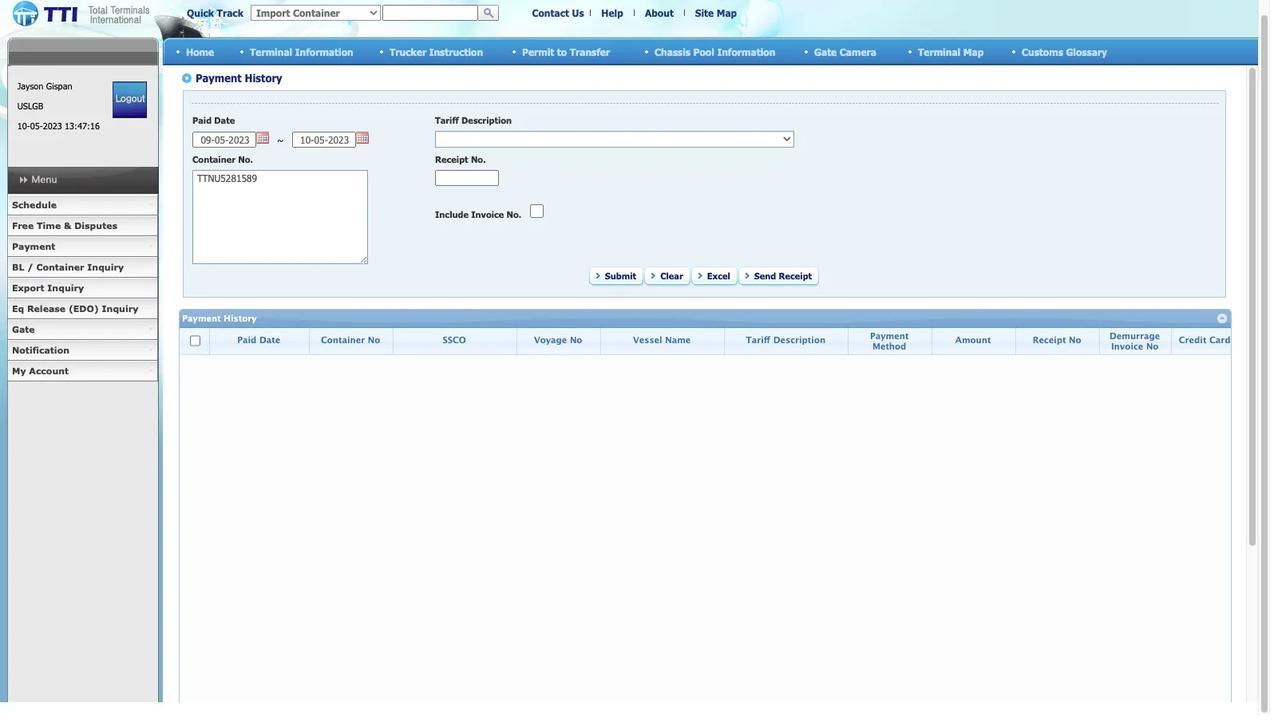 Task type: describe. For each thing, give the bounding box(es) containing it.
camera
[[840, 46, 877, 57]]

customs
[[1022, 46, 1063, 57]]

free time & disputes
[[12, 220, 117, 231]]

contact us
[[532, 7, 584, 18]]

10-
[[17, 121, 30, 131]]

transfer
[[570, 46, 610, 57]]

gate for gate camera
[[814, 46, 837, 57]]

2023
[[43, 121, 62, 131]]

time
[[37, 220, 61, 231]]

my account
[[12, 366, 69, 376]]

13:47:16
[[65, 121, 100, 131]]

jayson
[[17, 81, 43, 91]]

gate camera
[[814, 46, 877, 57]]

inquiry inside export inquiry link
[[47, 283, 84, 293]]

permit
[[522, 46, 554, 57]]

glossary
[[1066, 46, 1107, 57]]

terminal map
[[918, 46, 984, 57]]

about link
[[645, 7, 674, 18]]

us
[[572, 7, 584, 18]]

inquiry for container
[[87, 262, 124, 272]]

export inquiry link
[[7, 278, 158, 299]]

disputes
[[74, 220, 117, 231]]

contact
[[532, 7, 569, 18]]

contact us link
[[532, 7, 584, 18]]

map for terminal map
[[963, 46, 984, 57]]

&
[[64, 220, 71, 231]]

eq release (edo) inquiry
[[12, 303, 138, 314]]

05-
[[30, 121, 43, 131]]

terminal for terminal information
[[250, 46, 292, 57]]

site
[[695, 7, 714, 18]]

my
[[12, 366, 26, 376]]

release
[[27, 303, 66, 314]]

login image
[[113, 81, 147, 118]]

help
[[601, 7, 623, 18]]

10-05-2023 13:47:16
[[17, 121, 100, 131]]

2 information from the left
[[717, 46, 776, 57]]

chassis
[[655, 46, 691, 57]]

eq release (edo) inquiry link
[[7, 299, 158, 319]]

chassis pool information
[[655, 46, 776, 57]]

gate link
[[7, 319, 158, 340]]

export
[[12, 283, 44, 293]]

free time & disputes link
[[7, 216, 158, 236]]

1 information from the left
[[295, 46, 353, 57]]

map for site map
[[717, 7, 737, 18]]

site map link
[[695, 7, 737, 18]]



Task type: locate. For each thing, give the bounding box(es) containing it.
my account link
[[7, 361, 158, 382]]

0 vertical spatial gate
[[814, 46, 837, 57]]

to
[[557, 46, 567, 57]]

0 vertical spatial map
[[717, 7, 737, 18]]

quick track
[[187, 7, 243, 18]]

uslgb
[[17, 101, 43, 111]]

container
[[36, 262, 84, 272]]

1 horizontal spatial terminal
[[918, 46, 961, 57]]

None text field
[[382, 5, 478, 21]]

bl / container inquiry
[[12, 262, 124, 272]]

map left customs
[[963, 46, 984, 57]]

jayson gispan
[[17, 81, 72, 91]]

free
[[12, 220, 34, 231]]

1 vertical spatial map
[[963, 46, 984, 57]]

pool
[[693, 46, 714, 57]]

2 terminal from the left
[[918, 46, 961, 57]]

inquiry inside eq release (edo) inquiry link
[[102, 303, 138, 314]]

1 horizontal spatial information
[[717, 46, 776, 57]]

inquiry down payment link
[[87, 262, 124, 272]]

site map
[[695, 7, 737, 18]]

2 vertical spatial inquiry
[[102, 303, 138, 314]]

1 horizontal spatial gate
[[814, 46, 837, 57]]

help link
[[601, 7, 623, 18]]

gispan
[[46, 81, 72, 91]]

permit to transfer
[[522, 46, 610, 57]]

map right site
[[717, 7, 737, 18]]

gate down eq
[[12, 324, 35, 335]]

0 horizontal spatial information
[[295, 46, 353, 57]]

0 vertical spatial inquiry
[[87, 262, 124, 272]]

gate for gate
[[12, 324, 35, 335]]

track
[[217, 7, 243, 18]]

payment link
[[7, 236, 158, 257]]

payment
[[12, 241, 55, 251]]

gate
[[814, 46, 837, 57], [12, 324, 35, 335]]

inquiry right the (edo)
[[102, 303, 138, 314]]

1 horizontal spatial map
[[963, 46, 984, 57]]

information
[[295, 46, 353, 57], [717, 46, 776, 57]]

terminal
[[250, 46, 292, 57], [918, 46, 961, 57]]

inquiry inside bl / container inquiry link
[[87, 262, 124, 272]]

0 horizontal spatial gate
[[12, 324, 35, 335]]

bl
[[12, 262, 24, 272]]

instruction
[[429, 46, 483, 57]]

quick
[[187, 7, 214, 18]]

export inquiry
[[12, 283, 84, 293]]

terminal information
[[250, 46, 353, 57]]

0 horizontal spatial map
[[717, 7, 737, 18]]

eq
[[12, 303, 24, 314]]

(edo)
[[69, 303, 99, 314]]

notification
[[12, 345, 69, 355]]

account
[[29, 366, 69, 376]]

customs glossary
[[1022, 46, 1107, 57]]

0 horizontal spatial terminal
[[250, 46, 292, 57]]

map
[[717, 7, 737, 18], [963, 46, 984, 57]]

gate left the camera
[[814, 46, 837, 57]]

about
[[645, 7, 674, 18]]

trucker instruction
[[390, 46, 483, 57]]

bl / container inquiry link
[[7, 257, 158, 278]]

home
[[186, 46, 214, 57]]

inquiry down bl / container inquiry
[[47, 283, 84, 293]]

inquiry
[[87, 262, 124, 272], [47, 283, 84, 293], [102, 303, 138, 314]]

/
[[27, 262, 33, 272]]

terminal for terminal map
[[918, 46, 961, 57]]

inquiry for (edo)
[[102, 303, 138, 314]]

schedule
[[12, 200, 57, 210]]

notification link
[[7, 340, 158, 361]]

1 terminal from the left
[[250, 46, 292, 57]]

1 vertical spatial inquiry
[[47, 283, 84, 293]]

trucker
[[390, 46, 426, 57]]

1 vertical spatial gate
[[12, 324, 35, 335]]

schedule link
[[7, 195, 158, 216]]



Task type: vqa. For each thing, say whether or not it's contained in the screenshot.
10-12-2023 16:17:00
no



